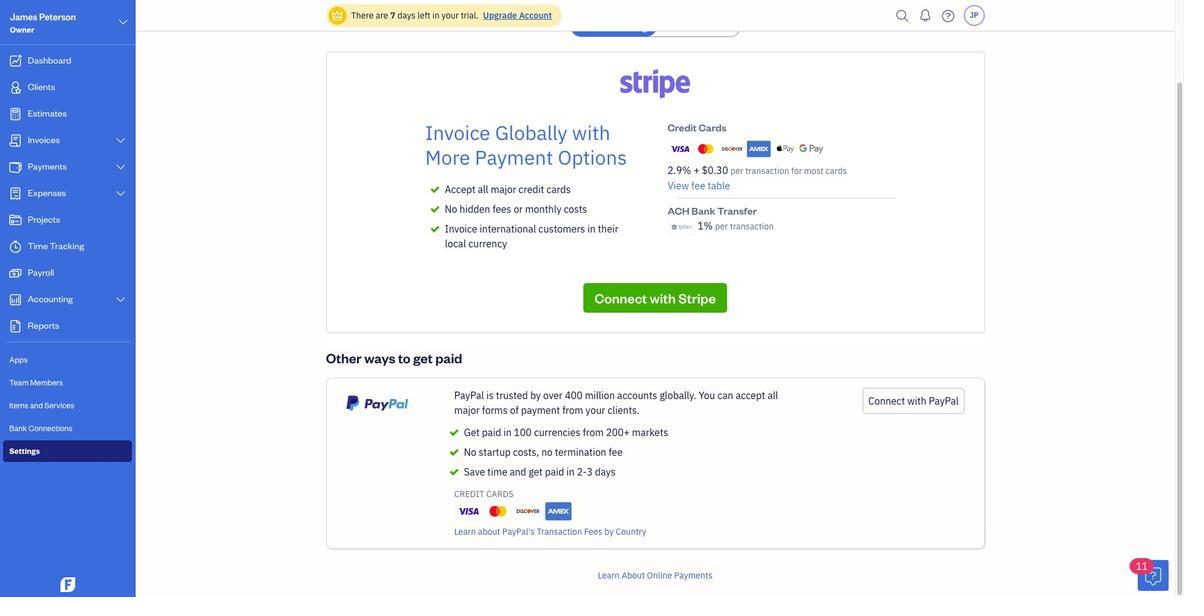 Task type: locate. For each thing, give the bounding box(es) containing it.
per inside 1% per transaction
[[715, 221, 728, 232]]

invoice up local
[[445, 223, 478, 235]]

members
[[30, 378, 63, 388]]

accounting link
[[3, 288, 132, 313]]

0 vertical spatial and
[[30, 400, 43, 410]]

your
[[442, 10, 459, 21], [586, 404, 606, 417]]

transaction down transfer
[[730, 221, 774, 232]]

payments right online
[[675, 570, 713, 581]]

in left 100
[[504, 426, 512, 439]]

for
[[792, 165, 803, 176]]

0 vertical spatial get
[[413, 349, 433, 367]]

0 horizontal spatial per
[[715, 221, 728, 232]]

0 horizontal spatial connect
[[595, 289, 647, 307]]

1 vertical spatial discover image
[[515, 502, 542, 521]]

google pay image
[[800, 144, 824, 154]]

1 vertical spatial payments
[[675, 570, 713, 581]]

jp
[[970, 10, 979, 20]]

0 horizontal spatial and
[[30, 400, 43, 410]]

items
[[9, 400, 28, 410]]

your down million
[[586, 404, 606, 417]]

view
[[668, 180, 689, 192]]

payments up the expenses
[[28, 160, 67, 172]]

2 horizontal spatial paid
[[545, 466, 564, 478]]

invoice up accept
[[425, 120, 491, 146]]

0 vertical spatial cards
[[826, 165, 847, 176]]

1 horizontal spatial your
[[586, 404, 606, 417]]

invoice inside invoice international customers in their local currency
[[445, 223, 478, 235]]

owner
[[10, 25, 34, 35]]

forms
[[482, 404, 508, 417]]

freshbooks image
[[58, 578, 78, 592]]

cards up monthly
[[547, 183, 571, 196]]

cards inside the 2.9% + $0.30 per transaction for most cards view fee table
[[826, 165, 847, 176]]

in left their
[[588, 223, 596, 235]]

0 horizontal spatial bank
[[9, 423, 27, 433]]

0 horizontal spatial all
[[478, 183, 489, 196]]

discover image up $0.30
[[721, 141, 745, 157]]

cards
[[699, 121, 727, 134]]

clients.
[[608, 404, 640, 417]]

11 button
[[1130, 558, 1169, 591]]

your left trial.
[[442, 10, 459, 21]]

0 vertical spatial by
[[531, 389, 541, 402]]

1 horizontal spatial fee
[[692, 180, 706, 192]]

0 vertical spatial visa image
[[668, 141, 692, 157]]

and right time
[[510, 466, 527, 478]]

american express image left apple pay icon
[[747, 141, 771, 157]]

1 chevron large down image from the top
[[115, 162, 127, 172]]

bank inside bank connections link
[[9, 423, 27, 433]]

left
[[418, 10, 431, 21]]

cards right most
[[826, 165, 847, 176]]

chevron large down image inside expenses link
[[115, 189, 127, 199]]

1 horizontal spatial mastercard image
[[694, 141, 718, 157]]

0 vertical spatial american express image
[[747, 141, 771, 157]]

0 vertical spatial transaction
[[746, 165, 790, 176]]

major up 'get'
[[454, 404, 480, 417]]

projects link
[[3, 208, 132, 233]]

0 vertical spatial connect
[[595, 289, 647, 307]]

services
[[44, 400, 74, 410]]

chevron large down image inside payments link
[[115, 162, 127, 172]]

1 vertical spatial by
[[605, 526, 614, 537]]

is
[[487, 389, 494, 402]]

1 horizontal spatial cards
[[826, 165, 847, 176]]

mastercard image down cards
[[694, 141, 718, 157]]

1 horizontal spatial discover image
[[721, 141, 745, 157]]

1 horizontal spatial paypal
[[929, 395, 959, 407]]

tracking
[[50, 240, 84, 252]]

0 vertical spatial with
[[572, 120, 611, 146]]

1 horizontal spatial per
[[731, 165, 744, 176]]

and right items
[[30, 400, 43, 410]]

from up termination
[[583, 426, 604, 439]]

get paid in 100 currencies from 200+ markets
[[464, 426, 669, 439]]

1 vertical spatial visa image
[[455, 502, 482, 521]]

get right to
[[413, 349, 433, 367]]

transaction
[[746, 165, 790, 176], [730, 221, 774, 232]]

1 horizontal spatial and
[[510, 466, 527, 478]]

0 horizontal spatial by
[[531, 389, 541, 402]]

1 horizontal spatial connect
[[869, 395, 906, 407]]

1 vertical spatial no
[[464, 446, 477, 458]]

mastercard image for cards
[[485, 502, 512, 521]]

estimate image
[[8, 108, 23, 120]]

1% per transaction
[[698, 220, 774, 232]]

0 horizontal spatial cards
[[547, 183, 571, 196]]

report image
[[8, 320, 23, 333]]

clients link
[[3, 75, 132, 101]]

get
[[464, 426, 480, 439]]

expenses link
[[3, 181, 132, 207]]

from down 400
[[563, 404, 584, 417]]

can
[[718, 389, 734, 402]]

0 vertical spatial learn
[[454, 526, 476, 537]]

all
[[478, 183, 489, 196], [768, 389, 779, 402]]

2 vertical spatial with
[[908, 395, 927, 407]]

0 vertical spatial payments
[[28, 160, 67, 172]]

1 horizontal spatial american express image
[[747, 141, 771, 157]]

payment image
[[8, 161, 23, 173]]

projects
[[28, 214, 60, 225]]

about
[[478, 526, 501, 537]]

chart image
[[8, 294, 23, 306]]

1 horizontal spatial visa image
[[668, 141, 692, 157]]

0 vertical spatial mastercard image
[[694, 141, 718, 157]]

chevron large down image down invoices link
[[115, 162, 127, 172]]

1 horizontal spatial major
[[491, 183, 517, 196]]

0 horizontal spatial paid
[[436, 349, 463, 367]]

their
[[598, 223, 619, 235]]

2 chevron large down image from the top
[[115, 189, 127, 199]]

major
[[491, 183, 517, 196], [454, 404, 480, 417]]

days right 7
[[398, 10, 416, 21]]

1 vertical spatial get
[[529, 466, 543, 478]]

0 horizontal spatial get
[[413, 349, 433, 367]]

chevron large down image down payments link
[[115, 189, 127, 199]]

no startup costs, no termination fee
[[464, 446, 623, 458]]

dashboard link
[[3, 49, 132, 74]]

1 vertical spatial bank
[[9, 423, 27, 433]]

1 vertical spatial transaction
[[730, 221, 774, 232]]

1 horizontal spatial payments
[[675, 570, 713, 581]]

1 vertical spatial connect
[[869, 395, 906, 407]]

items and services link
[[3, 395, 132, 417]]

1 horizontal spatial by
[[605, 526, 614, 537]]

1 vertical spatial paid
[[482, 426, 501, 439]]

other
[[326, 349, 362, 367]]

visa image up 2.9%
[[668, 141, 692, 157]]

learn about online payments link
[[598, 570, 713, 581]]

2 vertical spatial paid
[[545, 466, 564, 478]]

1 vertical spatial with
[[650, 289, 676, 307]]

1 horizontal spatial days
[[595, 466, 616, 478]]

per right $0.30
[[731, 165, 744, 176]]

get
[[413, 349, 433, 367], [529, 466, 543, 478]]

invoice for invoice globally with more payment options
[[425, 120, 491, 146]]

most
[[805, 165, 824, 176]]

per right 1% on the right top of page
[[715, 221, 728, 232]]

1 horizontal spatial learn
[[598, 570, 620, 581]]

get for and
[[529, 466, 543, 478]]

connect for connect with stripe
[[595, 289, 647, 307]]

chevron large down image inside invoices link
[[115, 136, 127, 146]]

0 vertical spatial from
[[563, 404, 584, 417]]

estimates
[[28, 107, 67, 119]]

paid right to
[[436, 349, 463, 367]]

1 vertical spatial chevron large down image
[[115, 189, 127, 199]]

paid right 'get'
[[482, 426, 501, 439]]

monthly
[[525, 203, 562, 215]]

dashboard image
[[8, 55, 23, 67]]

visa image
[[668, 141, 692, 157], [455, 502, 482, 521]]

connect inside "connect with stripe" button
[[595, 289, 647, 307]]

expenses
[[28, 187, 66, 199]]

1 vertical spatial and
[[510, 466, 527, 478]]

are
[[376, 10, 388, 21]]

save time and get paid in 2-3 days
[[464, 466, 616, 478]]

discover image for credit cards
[[515, 502, 542, 521]]

accounts
[[618, 389, 658, 402]]

1 vertical spatial fee
[[609, 446, 623, 458]]

all up the hidden
[[478, 183, 489, 196]]

major up the "fees"
[[491, 183, 517, 196]]

paid for other ways to get paid
[[436, 349, 463, 367]]

0 horizontal spatial days
[[398, 10, 416, 21]]

connect
[[595, 289, 647, 307], [869, 395, 906, 407]]

visa image for credit cards
[[455, 502, 482, 521]]

1 vertical spatial chevron large down image
[[115, 136, 127, 146]]

transaction down apple pay icon
[[746, 165, 790, 176]]

accept
[[736, 389, 766, 402]]

bank connections
[[9, 423, 72, 433]]

million
[[585, 389, 615, 402]]

fees
[[584, 526, 603, 537]]

settings link
[[3, 441, 132, 462]]

1 vertical spatial learn
[[598, 570, 620, 581]]

days right 3
[[595, 466, 616, 478]]

international
[[480, 223, 536, 235]]

connect inside connect with paypal button
[[869, 395, 906, 407]]

client image
[[8, 81, 23, 94]]

settings
[[9, 446, 40, 456]]

mastercard image down the cards
[[485, 502, 512, 521]]

1 vertical spatial all
[[768, 389, 779, 402]]

james peterson owner
[[10, 11, 76, 35]]

0 vertical spatial bank
[[692, 204, 716, 217]]

0 horizontal spatial learn
[[454, 526, 476, 537]]

time tracking
[[28, 240, 84, 252]]

transaction inside 1% per transaction
[[730, 221, 774, 232]]

2 horizontal spatial with
[[908, 395, 927, 407]]

connect for connect with paypal
[[869, 395, 906, 407]]

chevron large down image
[[115, 162, 127, 172], [115, 189, 127, 199]]

notifications image
[[916, 3, 936, 28]]

country
[[616, 526, 647, 537]]

0 horizontal spatial with
[[572, 120, 611, 146]]

0 horizontal spatial mastercard image
[[485, 502, 512, 521]]

mastercard image
[[694, 141, 718, 157], [485, 502, 512, 521]]

0 vertical spatial per
[[731, 165, 744, 176]]

timer image
[[8, 241, 23, 253]]

0 horizontal spatial discover image
[[515, 502, 542, 521]]

customers
[[539, 223, 586, 235]]

0 horizontal spatial no
[[445, 203, 458, 215]]

invoice
[[425, 120, 491, 146], [445, 223, 478, 235]]

bank down items
[[9, 423, 27, 433]]

clients
[[28, 81, 55, 93]]

in right "left"
[[433, 10, 440, 21]]

get down no startup costs, no termination fee
[[529, 466, 543, 478]]

0 vertical spatial paid
[[436, 349, 463, 367]]

1 vertical spatial major
[[454, 404, 480, 417]]

cards
[[826, 165, 847, 176], [547, 183, 571, 196]]

1 vertical spatial mastercard image
[[485, 502, 512, 521]]

from inside paypal is trusted by over 400 million accounts globally. you can accept all major forms of payment from your clients.
[[563, 404, 584, 417]]

1 horizontal spatial all
[[768, 389, 779, 402]]

with
[[572, 120, 611, 146], [650, 289, 676, 307], [908, 395, 927, 407]]

0 horizontal spatial american express image
[[545, 502, 572, 521]]

fee down 200+
[[609, 446, 623, 458]]

of
[[510, 404, 519, 417]]

1 horizontal spatial bank
[[692, 204, 716, 217]]

with for connect with stripe
[[650, 289, 676, 307]]

paypal's
[[503, 526, 535, 537]]

1 horizontal spatial with
[[650, 289, 676, 307]]

no hidden fees or monthly costs
[[445, 203, 588, 215]]

invoice inside invoice globally with more payment options
[[425, 120, 491, 146]]

0 horizontal spatial payments
[[28, 160, 67, 172]]

learn about paypal's transaction fees by country
[[454, 526, 647, 537]]

by right the fees in the bottom of the page
[[605, 526, 614, 537]]

all right accept
[[768, 389, 779, 402]]

by up payment
[[531, 389, 541, 402]]

chevron large down image
[[118, 15, 129, 30], [115, 136, 127, 146], [115, 295, 127, 305]]

1 vertical spatial american express image
[[545, 502, 572, 521]]

you
[[699, 389, 716, 402]]

fee down +
[[692, 180, 706, 192]]

paypal image
[[346, 388, 408, 419]]

1 horizontal spatial get
[[529, 466, 543, 478]]

no down accept
[[445, 203, 458, 215]]

1 horizontal spatial paid
[[482, 426, 501, 439]]

1 vertical spatial per
[[715, 221, 728, 232]]

1 vertical spatial invoice
[[445, 223, 478, 235]]

no for invoice globally with more payment options
[[445, 203, 458, 215]]

there
[[351, 10, 374, 21]]

2 vertical spatial chevron large down image
[[115, 295, 127, 305]]

paid down no
[[545, 466, 564, 478]]

ach bank transfer
[[668, 204, 757, 217]]

in inside invoice international customers in their local currency
[[588, 223, 596, 235]]

visa image for credit cards
[[668, 141, 692, 157]]

ach
[[668, 204, 690, 217]]

paid
[[436, 349, 463, 367], [482, 426, 501, 439], [545, 466, 564, 478]]

with for connect with paypal
[[908, 395, 927, 407]]

visa image down credit
[[455, 502, 482, 521]]

american express image
[[747, 141, 771, 157], [545, 502, 572, 521]]

from
[[563, 404, 584, 417], [583, 426, 604, 439]]

11
[[1137, 560, 1149, 573]]

0 vertical spatial major
[[491, 183, 517, 196]]

0 vertical spatial discover image
[[721, 141, 745, 157]]

save
[[464, 466, 485, 478]]

credit
[[668, 121, 697, 134]]

0 vertical spatial chevron large down image
[[115, 162, 127, 172]]

no
[[445, 203, 458, 215], [464, 446, 477, 458]]

0 vertical spatial fee
[[692, 180, 706, 192]]

0 horizontal spatial visa image
[[455, 502, 482, 521]]

reports link
[[3, 314, 132, 339]]

chevron large down image for expenses
[[115, 189, 127, 199]]

1 vertical spatial your
[[586, 404, 606, 417]]

american express image up transaction
[[545, 502, 572, 521]]

fee
[[692, 180, 706, 192], [609, 446, 623, 458]]

paypal inside button
[[929, 395, 959, 407]]

0 horizontal spatial paypal
[[454, 389, 484, 402]]

discover image
[[721, 141, 745, 157], [515, 502, 542, 521]]

chevron large down image for accounting
[[115, 295, 127, 305]]

bank up 1% on the right top of page
[[692, 204, 716, 217]]

0 vertical spatial no
[[445, 203, 458, 215]]

0 horizontal spatial major
[[454, 404, 480, 417]]

per inside the 2.9% + $0.30 per transaction for most cards view fee table
[[731, 165, 744, 176]]

discover image up paypal's
[[515, 502, 542, 521]]

currency
[[469, 238, 507, 250]]

1 vertical spatial from
[[583, 426, 604, 439]]

0 horizontal spatial your
[[442, 10, 459, 21]]

no down 'get'
[[464, 446, 477, 458]]

0 vertical spatial invoice
[[425, 120, 491, 146]]



Task type: describe. For each thing, give the bounding box(es) containing it.
with inside invoice globally with more payment options
[[572, 120, 611, 146]]

paid for save time and get paid in 2-3 days
[[545, 466, 564, 478]]

payroll
[[28, 267, 54, 278]]

payroll link
[[3, 261, 132, 286]]

credit
[[454, 489, 485, 500]]

team
[[9, 378, 29, 388]]

or
[[514, 203, 523, 215]]

your inside paypal is trusted by over 400 million accounts globally. you can accept all major forms of payment from your clients.
[[586, 404, 606, 417]]

local
[[445, 238, 466, 250]]

team members
[[9, 378, 63, 388]]

payments link
[[3, 155, 132, 180]]

3
[[587, 466, 593, 478]]

hidden
[[460, 203, 490, 215]]

markets
[[632, 426, 669, 439]]

1 vertical spatial cards
[[547, 183, 571, 196]]

reports
[[28, 320, 59, 331]]

transaction
[[537, 526, 582, 537]]

+
[[694, 164, 700, 176]]

bank connections link
[[3, 418, 132, 439]]

money image
[[8, 267, 23, 280]]

options
[[558, 144, 627, 170]]

time
[[488, 466, 508, 478]]

bank image
[[669, 220, 695, 234]]

transaction inside the 2.9% + $0.30 per transaction for most cards view fee table
[[746, 165, 790, 176]]

payments inside main element
[[28, 160, 67, 172]]

items and services
[[9, 400, 74, 410]]

invoice for invoice international customers in their local currency
[[445, 223, 478, 235]]

invoice image
[[8, 135, 23, 147]]

trial.
[[461, 10, 479, 21]]

jp button
[[964, 5, 985, 26]]

0 vertical spatial your
[[442, 10, 459, 21]]

no for paypal is trusted by over 400 million accounts globally. you can accept all major forms of payment from your clients.
[[464, 446, 477, 458]]

discover image for credit cards
[[721, 141, 745, 157]]

learn for learn about online payments
[[598, 570, 620, 581]]

learn about paypal's transaction fees by country link
[[454, 526, 647, 537]]

table
[[708, 180, 731, 192]]

stripe image
[[610, 62, 701, 106]]

american express image for credit cards
[[747, 141, 771, 157]]

apps
[[9, 355, 28, 365]]

all inside paypal is trusted by over 400 million accounts globally. you can accept all major forms of payment from your clients.
[[768, 389, 779, 402]]

$0.30
[[702, 164, 729, 176]]

7
[[390, 10, 396, 21]]

ways
[[365, 349, 396, 367]]

resource center badge image
[[1139, 560, 1169, 591]]

connections
[[29, 423, 72, 433]]

costs,
[[513, 446, 539, 458]]

0 horizontal spatial fee
[[609, 446, 623, 458]]

paypal inside paypal is trusted by over 400 million accounts globally. you can accept all major forms of payment from your clients.
[[454, 389, 484, 402]]

get for to
[[413, 349, 433, 367]]

time
[[28, 240, 48, 252]]

in left 2-
[[567, 466, 575, 478]]

connect with paypal
[[869, 395, 959, 407]]

to
[[398, 349, 411, 367]]

american express image for credit cards
[[545, 502, 572, 521]]

account
[[519, 10, 552, 21]]

crown image
[[331, 9, 344, 22]]

mastercard image for cards
[[694, 141, 718, 157]]

0 vertical spatial all
[[478, 183, 489, 196]]

connect with stripe
[[595, 289, 716, 307]]

1%
[[698, 220, 713, 232]]

and inside 'link'
[[30, 400, 43, 410]]

globally
[[495, 120, 568, 146]]

accounting
[[28, 293, 73, 305]]

upgrade
[[483, 10, 517, 21]]

100
[[514, 426, 532, 439]]

invoices link
[[3, 128, 132, 154]]

project image
[[8, 214, 23, 226]]

accept
[[445, 183, 476, 196]]

major inside paypal is trusted by over 400 million accounts globally. you can accept all major forms of payment from your clients.
[[454, 404, 480, 417]]

costs
[[564, 203, 588, 215]]

chevron large down image for payments
[[115, 162, 127, 172]]

0 vertical spatial chevron large down image
[[118, 15, 129, 30]]

apple pay image
[[774, 141, 798, 157]]

0 vertical spatial days
[[398, 10, 416, 21]]

currencies
[[534, 426, 581, 439]]

go to help image
[[939, 6, 959, 25]]

learn for learn about paypal's transaction fees by country
[[454, 526, 476, 537]]

paypal is trusted by over 400 million accounts globally. you can accept all major forms of payment from your clients.
[[454, 389, 779, 417]]

chevron large down image for invoices
[[115, 136, 127, 146]]

learn about online payments
[[598, 570, 713, 581]]

fee inside the 2.9% + $0.30 per transaction for most cards view fee table
[[692, 180, 706, 192]]

apps link
[[3, 349, 132, 371]]

credit
[[519, 183, 545, 196]]

james
[[10, 11, 37, 23]]

accept all major credit cards
[[445, 183, 571, 196]]

team members link
[[3, 372, 132, 394]]

credit cards
[[668, 121, 727, 134]]

main element
[[0, 0, 167, 597]]

payment
[[521, 404, 560, 417]]

200+
[[606, 426, 630, 439]]

by inside paypal is trusted by over 400 million accounts globally. you can accept all major forms of payment from your clients.
[[531, 389, 541, 402]]

2.9%
[[668, 164, 692, 176]]

about
[[622, 570, 645, 581]]

startup
[[479, 446, 511, 458]]

peterson
[[39, 11, 76, 23]]

no
[[542, 446, 553, 458]]

globally.
[[660, 389, 697, 402]]

dashboard
[[28, 54, 71, 66]]

over
[[544, 389, 563, 402]]

400
[[565, 389, 583, 402]]

search image
[[893, 6, 913, 25]]

expense image
[[8, 188, 23, 200]]

termination
[[555, 446, 607, 458]]

cards
[[487, 489, 514, 500]]

2.9% + $0.30 per transaction for most cards view fee table
[[668, 164, 847, 192]]

1 vertical spatial days
[[595, 466, 616, 478]]



Task type: vqa. For each thing, say whether or not it's contained in the screenshot.
"accepting"
no



